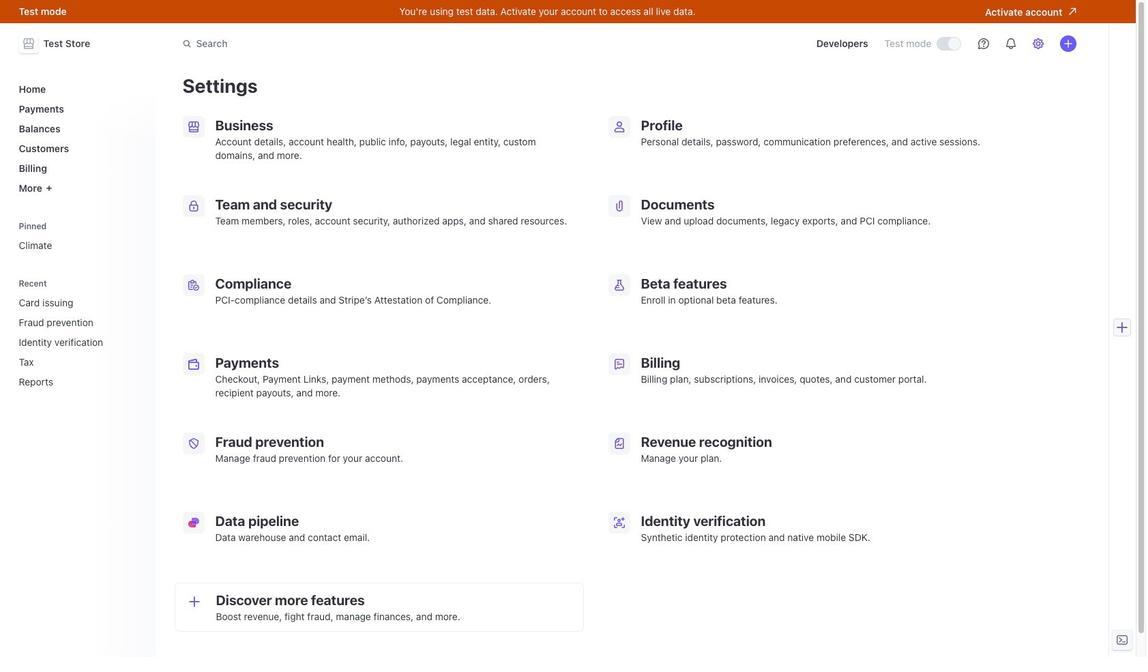 Task type: describe. For each thing, give the bounding box(es) containing it.
clear history image
[[133, 279, 142, 288]]

core navigation links element
[[13, 78, 147, 199]]

Search text field
[[174, 31, 559, 56]]

pinned element
[[13, 217, 147, 257]]

notifications image
[[1006, 38, 1016, 49]]

2 recent element from the top
[[13, 291, 147, 393]]

help image
[[978, 38, 989, 49]]



Task type: vqa. For each thing, say whether or not it's contained in the screenshot.
Test mode Option
yes



Task type: locate. For each thing, give the bounding box(es) containing it.
edit pins image
[[133, 222, 142, 230]]

None search field
[[174, 31, 559, 56]]

1 recent element from the top
[[13, 274, 147, 393]]

settings image
[[1033, 38, 1044, 49]]

recent element
[[13, 274, 147, 393], [13, 291, 147, 393]]

Test mode checkbox
[[937, 38, 960, 50]]



